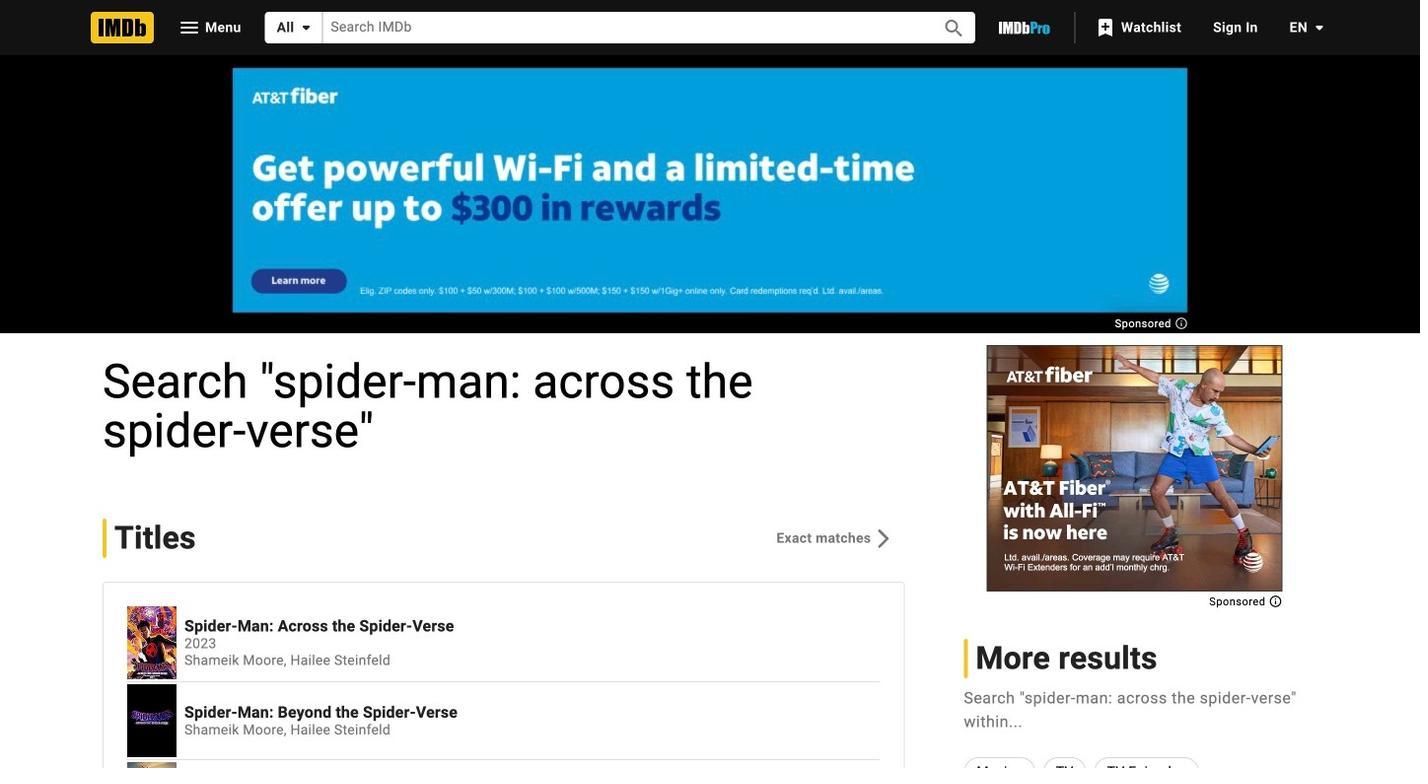 Task type: describe. For each thing, give the bounding box(es) containing it.
1 vertical spatial sponsored content section
[[987, 345, 1283, 606]]

1 arrow drop down image from the left
[[294, 16, 318, 39]]

menu image
[[178, 16, 201, 39]]

Search IMDb text field
[[323, 12, 920, 43]]

home image
[[91, 12, 154, 43]]

0 vertical spatial sponsored content section
[[232, 67, 1189, 328]]

oscar isaac, andy samberg, jake johnson, daniel kaluuya, hailee steinfeld, karan soni, shameik moore, and issa rae in spider-man: across the spider-verse (2023) image
[[127, 607, 177, 680]]

2 arrow drop down image from the left
[[1308, 16, 1332, 39]]

spider-man: into the spider-verse (2018) image
[[127, 763, 177, 769]]

submit search image
[[942, 17, 966, 40]]



Task type: vqa. For each thing, say whether or not it's contained in the screenshot.
top Sponsored Content section
yes



Task type: locate. For each thing, give the bounding box(es) containing it.
spider-man: beyond the spider-verse image
[[127, 685, 177, 758]]

arrow drop down image
[[294, 16, 318, 39], [1308, 16, 1332, 39]]

None search field
[[265, 12, 976, 43]]

watchlist image
[[1094, 16, 1118, 39]]

0 horizontal spatial arrow drop down image
[[294, 16, 318, 39]]

arrow right image
[[871, 527, 895, 551]]

1 horizontal spatial arrow drop down image
[[1308, 16, 1332, 39]]

None field
[[323, 12, 920, 43]]

main content
[[0, 55, 1421, 769]]

sponsored content section
[[232, 67, 1189, 328], [987, 345, 1283, 606]]



